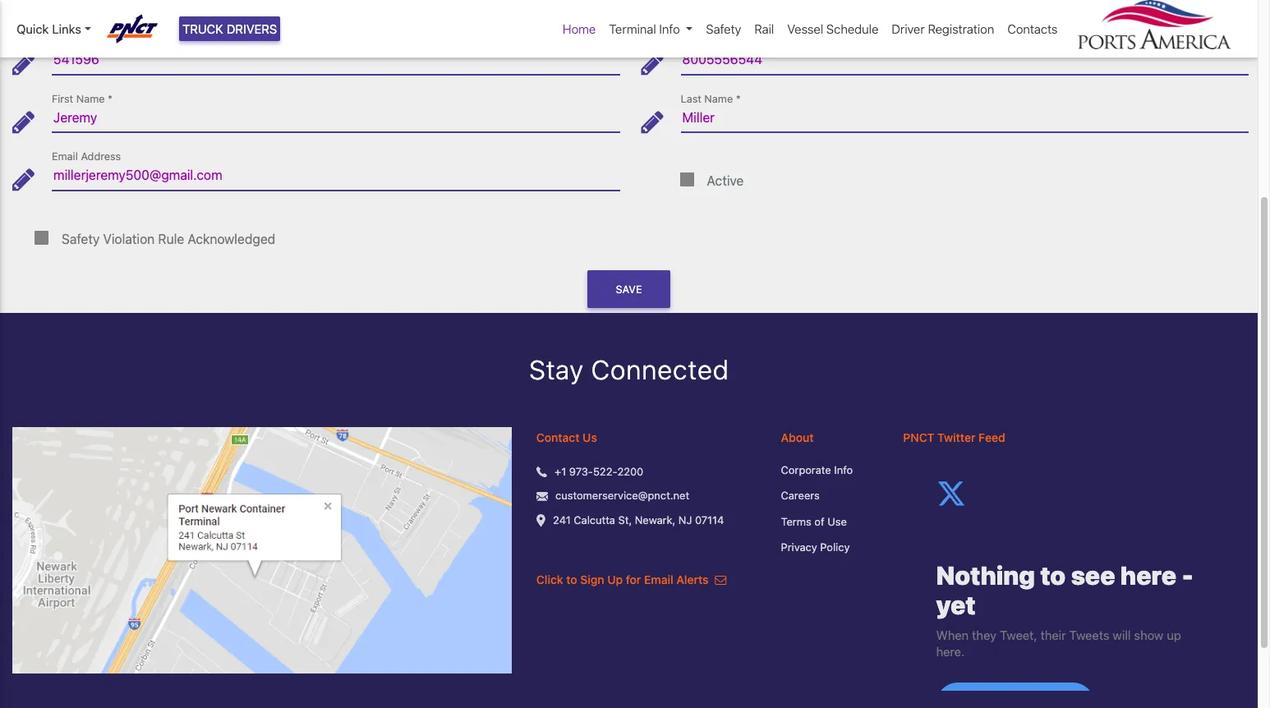 Task type: vqa. For each thing, say whether or not it's contained in the screenshot.
Actual's DEPARTURE
no



Task type: locate. For each thing, give the bounding box(es) containing it.
contact
[[536, 430, 580, 444]]

0 horizontal spatial *
[[108, 93, 113, 105]]

info right the terminal
[[659, 21, 680, 36]]

first
[[52, 93, 73, 105]]

First Name * text field
[[52, 103, 620, 133]]

0 horizontal spatial to
[[163, 36, 171, 46]]

info
[[659, 21, 680, 36], [834, 463, 853, 476]]

* right first
[[108, 93, 113, 105]]

0 horizontal spatial name
[[76, 93, 105, 105]]

address
[[81, 151, 121, 163]]

0 vertical spatial safety
[[706, 21, 741, 36]]

corporate
[[781, 463, 831, 476]]

email right for
[[644, 572, 673, 586]]

safety left rail
[[706, 21, 741, 36]]

email
[[52, 151, 78, 163], [644, 572, 673, 586]]

nj
[[678, 513, 692, 526]]

1 horizontal spatial email
[[644, 572, 673, 586]]

name right last
[[704, 93, 733, 105]]

email left address in the left top of the page
[[52, 151, 78, 163]]

violation
[[103, 231, 155, 246]]

2 * from the left
[[736, 93, 741, 105]]

name
[[76, 93, 105, 105], [704, 93, 733, 105]]

0 horizontal spatial email
[[52, 151, 78, 163]]

pnct
[[903, 430, 934, 444]]

contacts
[[1007, 21, 1058, 36]]

1 name from the left
[[76, 93, 105, 105]]

safety link
[[699, 13, 748, 45]]

terminal
[[609, 21, 656, 36]]

safety
[[706, 21, 741, 36], [62, 231, 100, 246]]

1 horizontal spatial *
[[736, 93, 741, 105]]

connected
[[591, 354, 729, 386]]

(ex: 3214560987)
[[765, 36, 840, 46]]

pnct twitter feed
[[903, 430, 1005, 444]]

careers
[[781, 489, 820, 502]]

2 name from the left
[[704, 93, 733, 105]]

None search field
[[52, 0, 620, 16]]

(a
[[104, 36, 113, 46]]

quick links link
[[16, 20, 91, 38]]

241
[[553, 513, 571, 526]]

1 vertical spatial info
[[834, 463, 853, 476]]

corporate info
[[781, 463, 853, 476]]

Email Address text field
[[52, 160, 620, 191]]

to left 6
[[163, 36, 171, 46]]

to left sign on the bottom left of page
[[566, 572, 577, 586]]

quick
[[16, 21, 49, 36]]

terminal info
[[609, 21, 680, 36]]

drivers
[[227, 21, 277, 36]]

policy
[[820, 541, 850, 554]]

last
[[681, 93, 701, 105]]

st,
[[618, 513, 632, 526]]

name right first
[[76, 93, 105, 105]]

active
[[707, 173, 744, 188]]

0 vertical spatial to
[[163, 36, 171, 46]]

2200
[[617, 465, 643, 478]]

0 vertical spatial info
[[659, 21, 680, 36]]

1 horizontal spatial name
[[704, 93, 733, 105]]

1 * from the left
[[108, 93, 113, 105]]

+1 973-522-2200 link
[[555, 464, 643, 480]]

links
[[52, 21, 81, 36]]

us
[[583, 430, 597, 444]]

privacy
[[781, 541, 817, 554]]

newark,
[[635, 513, 675, 526]]

rule
[[158, 231, 184, 246]]

terms
[[781, 515, 811, 528]]

1 vertical spatial to
[[566, 572, 577, 586]]

customerservice@pnct.net link
[[555, 488, 689, 504]]

to
[[163, 36, 171, 46], [566, 572, 577, 586]]

privacy policy link
[[781, 540, 879, 556]]

1 horizontal spatial safety
[[706, 21, 741, 36]]

of
[[814, 515, 824, 528]]

terms of use
[[781, 515, 847, 528]]

0 horizontal spatial safety
[[62, 231, 100, 246]]

up
[[607, 572, 623, 586]]

alerts
[[676, 572, 709, 586]]

use
[[827, 515, 847, 528]]

stay connected
[[529, 354, 729, 386]]

customerservice@pnct.net
[[555, 489, 689, 502]]

* right last
[[736, 93, 741, 105]]

safety left "violation"
[[62, 231, 100, 246]]

*
[[108, 93, 113, 105], [736, 93, 741, 105]]

1 horizontal spatial info
[[834, 463, 853, 476]]

* for first name *
[[108, 93, 113, 105]]

0 horizontal spatial info
[[659, 21, 680, 36]]

schedule
[[826, 21, 879, 36]]

truck drivers
[[182, 21, 277, 36]]

1 vertical spatial safety
[[62, 231, 100, 246]]

info up careers link
[[834, 463, 853, 476]]

digits)
[[182, 36, 208, 46]]



Task type: describe. For each thing, give the bounding box(es) containing it.
Last Name * text field
[[681, 103, 1249, 133]]

driver registration link
[[885, 13, 1001, 45]]

name for first
[[76, 93, 105, 105]]

truck drivers link
[[179, 16, 280, 41]]

241 calcutta st, newark, nj 07114
[[553, 513, 724, 526]]

(a number up to 6 digits) text field
[[52, 45, 620, 75]]

1 horizontal spatial to
[[566, 572, 577, 586]]

save
[[616, 283, 642, 295]]

(ex:
[[765, 36, 780, 46]]

Trucking Company * text field
[[681, 0, 1249, 16]]

save button
[[588, 270, 670, 308]]

973-
[[569, 465, 593, 478]]

terms of use link
[[781, 514, 879, 530]]

careers link
[[781, 488, 879, 504]]

rail
[[754, 21, 774, 36]]

sign
[[580, 572, 604, 586]]

safety violation rule acknowledged
[[62, 231, 275, 246]]

vessel
[[787, 21, 823, 36]]

0 vertical spatial email
[[52, 151, 78, 163]]

home link
[[556, 13, 602, 45]]

6
[[174, 36, 179, 46]]

+1 973-522-2200
[[555, 465, 643, 478]]

vessel schedule link
[[781, 13, 885, 45]]

feed
[[978, 430, 1005, 444]]

envelope o image
[[715, 574, 726, 586]]

registration
[[928, 21, 994, 36]]

info for corporate info
[[834, 463, 853, 476]]

acknowledged
[[188, 231, 275, 246]]

driver
[[892, 21, 925, 36]]

quick links
[[16, 21, 81, 36]]

click to sign up for email alerts
[[536, 572, 712, 586]]

home
[[563, 21, 596, 36]]

07114
[[695, 513, 724, 526]]

(a number up to 6 digits)
[[104, 36, 208, 46]]

stay
[[529, 354, 584, 386]]

* for last name *
[[736, 93, 741, 105]]

first name *
[[52, 93, 113, 105]]

1 vertical spatial email
[[644, 572, 673, 586]]

calcutta
[[574, 513, 615, 526]]

click to sign up for email alerts link
[[536, 572, 726, 586]]

privacy policy
[[781, 541, 850, 554]]

terminal info link
[[602, 13, 699, 45]]

241 calcutta st, newark, nj 07114 link
[[553, 512, 724, 528]]

3214560987)
[[783, 36, 840, 46]]

corporate info link
[[781, 462, 879, 478]]

safety for safety
[[706, 21, 741, 36]]

number
[[115, 36, 147, 46]]

click
[[536, 572, 563, 586]]

contact us
[[536, 430, 597, 444]]

vessel schedule
[[787, 21, 879, 36]]

twitter
[[937, 430, 976, 444]]

up
[[150, 36, 160, 46]]

last name *
[[681, 93, 741, 105]]

email address
[[52, 151, 121, 163]]

rail link
[[748, 13, 781, 45]]

driver registration
[[892, 21, 994, 36]]

contacts link
[[1001, 13, 1064, 45]]

truck
[[182, 21, 223, 36]]

safety for safety violation rule acknowledged
[[62, 231, 100, 246]]

+1
[[555, 465, 566, 478]]

(ex: 3214560987) text field
[[681, 45, 1249, 75]]

info for terminal info
[[659, 21, 680, 36]]

for
[[626, 572, 641, 586]]

name for last
[[704, 93, 733, 105]]

522-
[[593, 465, 617, 478]]

about
[[781, 430, 814, 444]]



